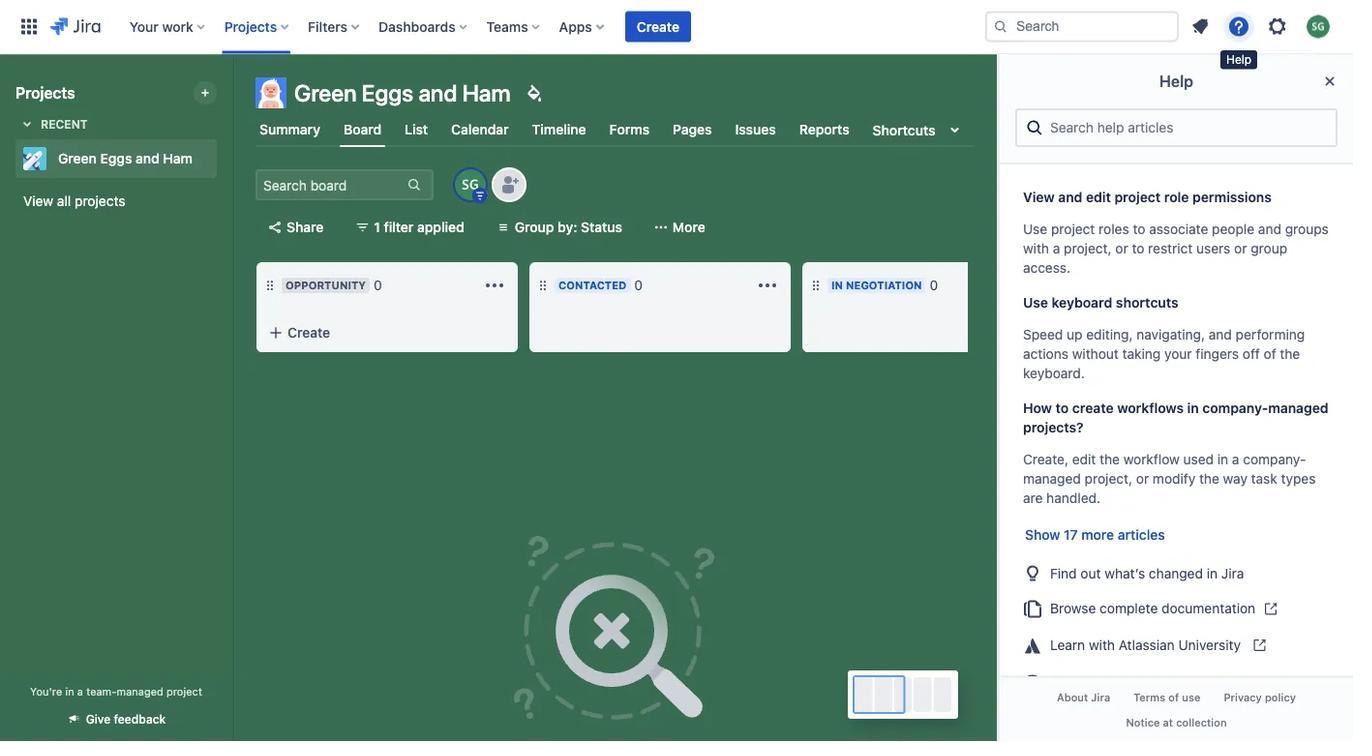 Task type: describe. For each thing, give the bounding box(es) containing it.
workflows
[[1118, 400, 1184, 416]]

green eggs and ham link
[[15, 139, 209, 178]]

speed up editing, navigating, and performing actions without taking your fingers off of the keyboard.
[[1023, 327, 1305, 381]]

ask our community forum link
[[1016, 664, 1338, 701]]

terms
[[1134, 692, 1166, 705]]

Search board text field
[[258, 171, 405, 198]]

shortcuts
[[873, 122, 936, 138]]

recent
[[41, 117, 88, 131]]

handled.
[[1047, 490, 1101, 506]]

0 horizontal spatial ham
[[163, 151, 193, 167]]

1
[[374, 219, 380, 235]]

0 vertical spatial jira
[[1222, 565, 1244, 581]]

workflow
[[1124, 452, 1180, 468]]

use project roles to associate people and groups with a project, or to restrict users or group access.
[[1023, 221, 1329, 276]]

way
[[1223, 471, 1248, 487]]

pages link
[[669, 112, 716, 147]]

ask our community forum
[[1050, 674, 1211, 690]]

in
[[832, 279, 843, 292]]

terms of use link
[[1122, 686, 1212, 710]]

filters
[[308, 18, 348, 34]]

0 horizontal spatial green
[[58, 151, 97, 167]]

help tooltip
[[1221, 50, 1258, 69]]

apps button
[[553, 11, 612, 42]]

access.
[[1023, 260, 1071, 276]]

what's
[[1105, 565, 1145, 581]]

browse complete documentation
[[1050, 601, 1256, 617]]

collapse recent projects image
[[15, 112, 39, 136]]

are
[[1023, 490, 1043, 506]]

a inside the create, edit the workflow used in a company- managed project, or modify the way task types are handled.
[[1232, 452, 1240, 468]]

taking
[[1123, 346, 1161, 362]]

calendar link
[[447, 112, 513, 147]]

Search field
[[986, 11, 1179, 42]]

help inside tooltip
[[1227, 53, 1252, 66]]

privacy
[[1224, 692, 1262, 705]]

use keyboard shortcuts
[[1023, 295, 1179, 311]]

teams
[[487, 18, 528, 34]]

managed inside how to create workflows in company-managed projects?
[[1269, 400, 1329, 416]]

create, edit the workflow used in a company- managed project, or modify the way task types are handled.
[[1023, 452, 1316, 506]]

1 horizontal spatial ham
[[462, 79, 511, 106]]

team-
[[86, 685, 117, 698]]

0 horizontal spatial eggs
[[100, 151, 132, 167]]

university
[[1179, 637, 1241, 653]]

0 horizontal spatial create
[[288, 325, 330, 341]]

2 vertical spatial managed
[[117, 685, 163, 698]]

help image
[[1228, 15, 1251, 38]]

reports link
[[796, 112, 854, 147]]

and inside use project roles to associate people and groups with a project, or to restrict users or group access.
[[1259, 221, 1282, 237]]

of inside "speed up editing, navigating, and performing actions without taking your fingers off of the keyboard."
[[1264, 346, 1277, 362]]

timeline
[[532, 122, 586, 137]]

off
[[1243, 346, 1260, 362]]

group
[[1251, 241, 1288, 257]]

collapse image for opportunity 0
[[452, 274, 475, 297]]

project inside use project roles to associate people and groups with a project, or to restrict users or group access.
[[1051, 221, 1095, 237]]

0 for contacted 0
[[634, 277, 643, 293]]

view for view all projects
[[23, 193, 53, 209]]

filter
[[384, 219, 414, 235]]

tab list containing board
[[244, 112, 986, 147]]

teams button
[[481, 11, 548, 42]]

managed inside the create, edit the workflow used in a company- managed project, or modify the way task types are handled.
[[1023, 471, 1081, 487]]

0 horizontal spatial projects
[[15, 84, 75, 102]]

in negotiation 0
[[832, 277, 938, 293]]

17
[[1064, 527, 1078, 543]]

projects
[[75, 193, 125, 209]]

collapse image for contacted 0
[[725, 274, 748, 297]]

navigating,
[[1137, 327, 1205, 343]]

set background color image
[[522, 81, 546, 105]]

0 vertical spatial green
[[294, 79, 357, 106]]

projects?
[[1023, 420, 1084, 436]]

1 horizontal spatial green eggs and ham
[[294, 79, 511, 106]]

Search help articles field
[[1045, 110, 1328, 145]]

articles
[[1118, 527, 1165, 543]]

calendar
[[451, 122, 509, 137]]

create inside primary element
[[637, 18, 680, 34]]

contacted
[[559, 279, 627, 292]]

in up documentation
[[1207, 565, 1218, 581]]

view and edit project role permissions
[[1023, 189, 1272, 205]]

use for use project roles to associate people and groups with a project, or to restrict users or group access.
[[1023, 221, 1048, 237]]

at
[[1163, 716, 1173, 729]]

3 0 from the left
[[930, 277, 938, 293]]

1 filter applied button
[[343, 212, 476, 243]]

terms of use
[[1134, 692, 1201, 705]]

opportunity
[[286, 279, 366, 292]]

and up view all projects link
[[136, 151, 159, 167]]

0 horizontal spatial the
[[1100, 452, 1120, 468]]

roles
[[1099, 221, 1130, 237]]

our
[[1077, 674, 1098, 690]]

applied
[[417, 219, 464, 235]]

shortcuts button
[[869, 112, 971, 147]]

policy
[[1265, 692, 1296, 705]]

the inside "speed up editing, navigating, and performing actions without taking your fingers off of the keyboard."
[[1280, 346, 1301, 362]]

2 horizontal spatial or
[[1235, 241, 1247, 257]]

share button
[[256, 212, 335, 243]]

issues
[[735, 122, 776, 137]]

projects inside projects dropdown button
[[224, 18, 277, 34]]

complete
[[1100, 601, 1158, 617]]

ask
[[1050, 674, 1073, 690]]

0 horizontal spatial project
[[166, 685, 202, 698]]

your work button
[[124, 11, 213, 42]]

keyboard.
[[1023, 365, 1085, 381]]

role
[[1164, 189, 1189, 205]]

learn with atlassian university link
[[1016, 628, 1338, 664]]

and inside "speed up editing, navigating, and performing actions without taking your fingers off of the keyboard."
[[1209, 327, 1232, 343]]

1 vertical spatial create button
[[257, 316, 518, 350]]

1 horizontal spatial the
[[1200, 471, 1220, 487]]

edit inside the create, edit the workflow used in a company- managed project, or modify the way task types are handled.
[[1072, 452, 1096, 468]]

summary link
[[256, 112, 324, 147]]

add people image
[[498, 173, 521, 197]]

add to starred image
[[211, 147, 234, 170]]

apps
[[559, 18, 592, 34]]

find
[[1050, 565, 1077, 581]]

of inside terms of use "link"
[[1169, 692, 1179, 705]]

close image
[[1319, 70, 1342, 93]]

create,
[[1023, 452, 1069, 468]]

create button inside primary element
[[625, 11, 691, 42]]

dashboards button
[[373, 11, 475, 42]]

company- inside the create, edit the workflow used in a company- managed project, or modify the way task types are handled.
[[1243, 452, 1307, 468]]

issues link
[[732, 112, 780, 147]]



Task type: locate. For each thing, give the bounding box(es) containing it.
jira inside button
[[1091, 692, 1111, 705]]

create button
[[625, 11, 691, 42], [257, 316, 518, 350]]

give
[[86, 713, 111, 727]]

1 horizontal spatial help
[[1227, 53, 1252, 66]]

tab list
[[244, 112, 986, 147]]

collection
[[1176, 716, 1227, 729]]

editing,
[[1087, 327, 1133, 343]]

ham left add to starred icon
[[163, 151, 193, 167]]

1 vertical spatial green eggs and ham
[[58, 151, 193, 167]]

a up way
[[1232, 452, 1240, 468]]

0 right opportunity
[[374, 277, 382, 293]]

0 vertical spatial projects
[[224, 18, 277, 34]]

or down roles
[[1116, 241, 1129, 257]]

settings image
[[1266, 15, 1290, 38]]

managed down create,
[[1023, 471, 1081, 487]]

edit
[[1086, 189, 1111, 205], [1072, 452, 1096, 468]]

0 horizontal spatial green eggs and ham
[[58, 151, 193, 167]]

2 vertical spatial a
[[77, 685, 83, 698]]

in inside how to create workflows in company-managed projects?
[[1188, 400, 1199, 416]]

1 horizontal spatial or
[[1136, 471, 1149, 487]]

groups
[[1285, 221, 1329, 237]]

1 horizontal spatial of
[[1264, 346, 1277, 362]]

project
[[1115, 189, 1161, 205], [1051, 221, 1095, 237], [166, 685, 202, 698]]

0 vertical spatial of
[[1264, 346, 1277, 362]]

by:
[[558, 219, 578, 235]]

0 horizontal spatial create button
[[257, 316, 518, 350]]

appswitcher icon image
[[17, 15, 41, 38]]

projects button
[[219, 11, 296, 42]]

notice
[[1126, 716, 1160, 729]]

help down help image
[[1227, 53, 1252, 66]]

you're in a team-managed project
[[30, 685, 202, 698]]

create down opportunity
[[288, 325, 330, 341]]

1 vertical spatial edit
[[1072, 452, 1096, 468]]

2 horizontal spatial 0
[[930, 277, 938, 293]]

1 vertical spatial to
[[1132, 241, 1145, 257]]

0 vertical spatial project
[[1115, 189, 1161, 205]]

atlassian
[[1119, 637, 1175, 653]]

fingers
[[1196, 346, 1239, 362]]

collapse image left column actions menu image
[[452, 274, 475, 297]]

project left role in the right of the page
[[1115, 189, 1161, 205]]

1 horizontal spatial green
[[294, 79, 357, 106]]

with inside use project roles to associate people and groups with a project, or to restrict users or group access.
[[1023, 241, 1049, 257]]

used
[[1184, 452, 1214, 468]]

or inside the create, edit the workflow used in a company- managed project, or modify the way task types are handled.
[[1136, 471, 1149, 487]]

users
[[1197, 241, 1231, 257]]

use inside use project roles to associate people and groups with a project, or to restrict users or group access.
[[1023, 221, 1048, 237]]

0 horizontal spatial with
[[1023, 241, 1049, 257]]

0 vertical spatial green eggs and ham
[[294, 79, 511, 106]]

0 vertical spatial with
[[1023, 241, 1049, 257]]

the left workflow
[[1100, 452, 1120, 468]]

1 horizontal spatial managed
[[1023, 471, 1081, 487]]

0 vertical spatial edit
[[1086, 189, 1111, 205]]

opportunity 0
[[286, 277, 382, 293]]

out
[[1081, 565, 1101, 581]]

people
[[1212, 221, 1255, 237]]

give feedback
[[86, 713, 166, 727]]

timeline link
[[528, 112, 590, 147]]

0 horizontal spatial a
[[77, 685, 83, 698]]

in right you're
[[65, 685, 74, 698]]

1 0 from the left
[[374, 277, 382, 293]]

changed
[[1149, 565, 1203, 581]]

eggs up board
[[362, 79, 414, 106]]

1 vertical spatial project,
[[1085, 471, 1133, 487]]

project, down roles
[[1064, 241, 1112, 257]]

use
[[1023, 221, 1048, 237], [1023, 295, 1049, 311]]

1 vertical spatial managed
[[1023, 471, 1081, 487]]

0 vertical spatial a
[[1053, 241, 1061, 257]]

forum
[[1174, 674, 1211, 690]]

0 vertical spatial create
[[637, 18, 680, 34]]

create button down opportunity 0
[[257, 316, 518, 350]]

0 right 'contacted'
[[634, 277, 643, 293]]

2 horizontal spatial managed
[[1269, 400, 1329, 416]]

2 vertical spatial project
[[166, 685, 202, 698]]

more
[[1082, 527, 1114, 543]]

a up access.
[[1053, 241, 1061, 257]]

column actions menu image
[[756, 274, 779, 297]]

green
[[294, 79, 357, 106], [58, 151, 97, 167]]

your
[[1165, 346, 1192, 362]]

your
[[129, 18, 159, 34]]

contacted 0
[[559, 277, 643, 293]]

use up speed
[[1023, 295, 1049, 311]]

about jira
[[1057, 692, 1111, 705]]

0 vertical spatial the
[[1280, 346, 1301, 362]]

how to create workflows in company-managed projects?
[[1023, 400, 1329, 436]]

1 use from the top
[[1023, 221, 1048, 237]]

filters button
[[302, 11, 367, 42]]

2 horizontal spatial a
[[1232, 452, 1240, 468]]

0 right negotiation
[[930, 277, 938, 293]]

types
[[1281, 471, 1316, 487]]

list
[[405, 122, 428, 137]]

1 vertical spatial jira
[[1091, 692, 1111, 705]]

sidebar navigation image
[[211, 77, 254, 116]]

1 vertical spatial project
[[1051, 221, 1095, 237]]

with up access.
[[1023, 241, 1049, 257]]

all
[[57, 193, 71, 209]]

reports
[[799, 122, 850, 137]]

with right learn
[[1089, 637, 1115, 653]]

1 horizontal spatial 0
[[634, 277, 643, 293]]

1 vertical spatial a
[[1232, 452, 1240, 468]]

1 filter applied
[[374, 219, 464, 235]]

jira
[[1222, 565, 1244, 581], [1091, 692, 1111, 705]]

1 vertical spatial of
[[1169, 692, 1179, 705]]

1 horizontal spatial a
[[1053, 241, 1061, 257]]

shortcuts
[[1116, 295, 1179, 311]]

1 horizontal spatial view
[[1023, 189, 1055, 205]]

0 horizontal spatial of
[[1169, 692, 1179, 705]]

share
[[287, 219, 324, 235]]

show 17 more articles button
[[1016, 524, 1175, 547]]

1 vertical spatial use
[[1023, 295, 1049, 311]]

or down workflow
[[1136, 471, 1149, 487]]

0 horizontal spatial jira
[[1091, 692, 1111, 705]]

1 horizontal spatial with
[[1089, 637, 1115, 653]]

project left roles
[[1051, 221, 1095, 237]]

1 horizontal spatial create
[[637, 18, 680, 34]]

to left restrict
[[1132, 241, 1145, 257]]

projects up sidebar navigation image
[[224, 18, 277, 34]]

project, up handled.
[[1085, 471, 1133, 487]]

permissions
[[1193, 189, 1272, 205]]

company- inside how to create workflows in company-managed projects?
[[1203, 400, 1269, 416]]

view up access.
[[1023, 189, 1055, 205]]

managed up types
[[1269, 400, 1329, 416]]

2 0 from the left
[[634, 277, 643, 293]]

to
[[1133, 221, 1146, 237], [1132, 241, 1145, 257], [1056, 400, 1069, 416]]

2 collapse image from the left
[[725, 274, 748, 297]]

1 horizontal spatial projects
[[224, 18, 277, 34]]

2 vertical spatial to
[[1056, 400, 1069, 416]]

community
[[1101, 674, 1171, 690]]

the down used
[[1200, 471, 1220, 487]]

1 vertical spatial create
[[288, 325, 330, 341]]

eggs up view all projects link
[[100, 151, 132, 167]]

jira image
[[50, 15, 100, 38], [50, 15, 100, 38]]

in inside the create, edit the workflow used in a company- managed project, or modify the way task types are handled.
[[1218, 452, 1229, 468]]

1 vertical spatial eggs
[[100, 151, 132, 167]]

project, inside use project roles to associate people and groups with a project, or to restrict users or group access.
[[1064, 241, 1112, 257]]

forms link
[[606, 112, 654, 147]]

view left all in the top of the page
[[23, 193, 53, 209]]

0 horizontal spatial help
[[1160, 72, 1194, 91]]

and up group
[[1259, 221, 1282, 237]]

notifications image
[[1189, 15, 1212, 38]]

0 horizontal spatial or
[[1116, 241, 1129, 257]]

jira up documentation
[[1222, 565, 1244, 581]]

view all projects
[[23, 193, 125, 209]]

to up projects? at the right of page
[[1056, 400, 1069, 416]]

2 horizontal spatial the
[[1280, 346, 1301, 362]]

edit up roles
[[1086, 189, 1111, 205]]

with
[[1023, 241, 1049, 257], [1089, 637, 1115, 653]]

0 vertical spatial company-
[[1203, 400, 1269, 416]]

use up access.
[[1023, 221, 1048, 237]]

0 vertical spatial use
[[1023, 221, 1048, 237]]

a inside use project roles to associate people and groups with a project, or to restrict users or group access.
[[1053, 241, 1061, 257]]

and up list
[[419, 79, 457, 106]]

0 horizontal spatial 0
[[374, 277, 382, 293]]

2 vertical spatial the
[[1200, 471, 1220, 487]]

a left the team-
[[77, 685, 83, 698]]

eggs
[[362, 79, 414, 106], [100, 151, 132, 167]]

1 vertical spatial company-
[[1243, 452, 1307, 468]]

project up give feedback button at the bottom left of page
[[166, 685, 202, 698]]

show 17 more articles
[[1025, 527, 1165, 543]]

more
[[673, 219, 706, 235]]

about
[[1057, 692, 1088, 705]]

0 horizontal spatial view
[[23, 193, 53, 209]]

edit right create,
[[1072, 452, 1096, 468]]

of right the off
[[1264, 346, 1277, 362]]

documentation
[[1162, 601, 1256, 617]]

company- up task
[[1243, 452, 1307, 468]]

forms
[[610, 122, 650, 137]]

0 vertical spatial eggs
[[362, 79, 414, 106]]

1 horizontal spatial create button
[[625, 11, 691, 42]]

create right apps 'popup button'
[[637, 18, 680, 34]]

1 vertical spatial help
[[1160, 72, 1194, 91]]

0 vertical spatial managed
[[1269, 400, 1329, 416]]

collapse image left column actions menu icon
[[725, 274, 748, 297]]

use for use keyboard shortcuts
[[1023, 295, 1049, 311]]

view all projects link
[[15, 184, 217, 219]]

help up search help articles field
[[1160, 72, 1194, 91]]

with inside "learn with atlassian university" link
[[1089, 637, 1115, 653]]

create project image
[[198, 85, 213, 101]]

a
[[1053, 241, 1061, 257], [1232, 452, 1240, 468], [77, 685, 83, 698]]

0 vertical spatial create button
[[625, 11, 691, 42]]

give feedback button
[[55, 704, 177, 735]]

without
[[1072, 346, 1119, 362]]

managed up the feedback
[[117, 685, 163, 698]]

collapse image
[[452, 274, 475, 297], [725, 274, 748, 297]]

banner containing your work
[[0, 0, 1353, 54]]

of left use
[[1169, 692, 1179, 705]]

to right roles
[[1133, 221, 1146, 237]]

sam green image
[[455, 169, 486, 200]]

0 horizontal spatial collapse image
[[452, 274, 475, 297]]

1 vertical spatial projects
[[15, 84, 75, 102]]

notice at collection link
[[1115, 710, 1239, 735]]

green up summary
[[294, 79, 357, 106]]

0 vertical spatial to
[[1133, 221, 1146, 237]]

1 collapse image from the left
[[452, 274, 475, 297]]

restrict
[[1148, 241, 1193, 257]]

banner
[[0, 0, 1353, 54]]

feedback
[[114, 713, 166, 727]]

your profile and settings image
[[1307, 15, 1330, 38]]

0 vertical spatial help
[[1227, 53, 1252, 66]]

modify
[[1153, 471, 1196, 487]]

negotiation
[[846, 279, 922, 292]]

0 vertical spatial ham
[[462, 79, 511, 106]]

1 vertical spatial the
[[1100, 452, 1120, 468]]

company- down the off
[[1203, 400, 1269, 416]]

help
[[1227, 53, 1252, 66], [1160, 72, 1194, 91]]

the
[[1280, 346, 1301, 362], [1100, 452, 1120, 468], [1200, 471, 1220, 487]]

2 horizontal spatial project
[[1115, 189, 1161, 205]]

learn
[[1050, 637, 1086, 653]]

and up access.
[[1058, 189, 1083, 205]]

primary element
[[12, 0, 986, 54]]

jira down our
[[1091, 692, 1111, 705]]

green eggs and ham up view all projects link
[[58, 151, 193, 167]]

up
[[1067, 327, 1083, 343]]

projects up collapse recent projects image
[[15, 84, 75, 102]]

to inside how to create workflows in company-managed projects?
[[1056, 400, 1069, 416]]

0 vertical spatial project,
[[1064, 241, 1112, 257]]

or down the people
[[1235, 241, 1247, 257]]

task
[[1252, 471, 1278, 487]]

1 vertical spatial ham
[[163, 151, 193, 167]]

privacy policy link
[[1212, 686, 1308, 710]]

create button right apps 'popup button'
[[625, 11, 691, 42]]

more button
[[642, 212, 717, 243]]

list link
[[401, 112, 432, 147]]

1 horizontal spatial eggs
[[362, 79, 414, 106]]

project, inside the create, edit the workflow used in a company- managed project, or modify the way task types are handled.
[[1085, 471, 1133, 487]]

0 for opportunity 0
[[374, 277, 382, 293]]

in up way
[[1218, 452, 1229, 468]]

1 horizontal spatial jira
[[1222, 565, 1244, 581]]

1 vertical spatial with
[[1089, 637, 1115, 653]]

view for view and edit project role permissions
[[1023, 189, 1055, 205]]

privacy policy
[[1224, 692, 1296, 705]]

0 horizontal spatial managed
[[117, 685, 163, 698]]

1 horizontal spatial collapse image
[[725, 274, 748, 297]]

in right "workflows"
[[1188, 400, 1199, 416]]

2 use from the top
[[1023, 295, 1049, 311]]

green down recent
[[58, 151, 97, 167]]

status
[[581, 219, 622, 235]]

green eggs and ham up list
[[294, 79, 511, 106]]

the down performing
[[1280, 346, 1301, 362]]

and up fingers
[[1209, 327, 1232, 343]]

1 horizontal spatial project
[[1051, 221, 1095, 237]]

search image
[[993, 19, 1009, 34]]

dashboards
[[379, 18, 456, 34]]

column actions menu image
[[483, 274, 506, 297]]

1 vertical spatial green
[[58, 151, 97, 167]]

show
[[1025, 527, 1060, 543]]

green eggs and ham
[[294, 79, 511, 106], [58, 151, 193, 167]]

ham up calendar
[[462, 79, 511, 106]]

in
[[1188, 400, 1199, 416], [1218, 452, 1229, 468], [1207, 565, 1218, 581], [65, 685, 74, 698]]



Task type: vqa. For each thing, say whether or not it's contained in the screenshot.
leftmost 'Column actions menu' icon
yes



